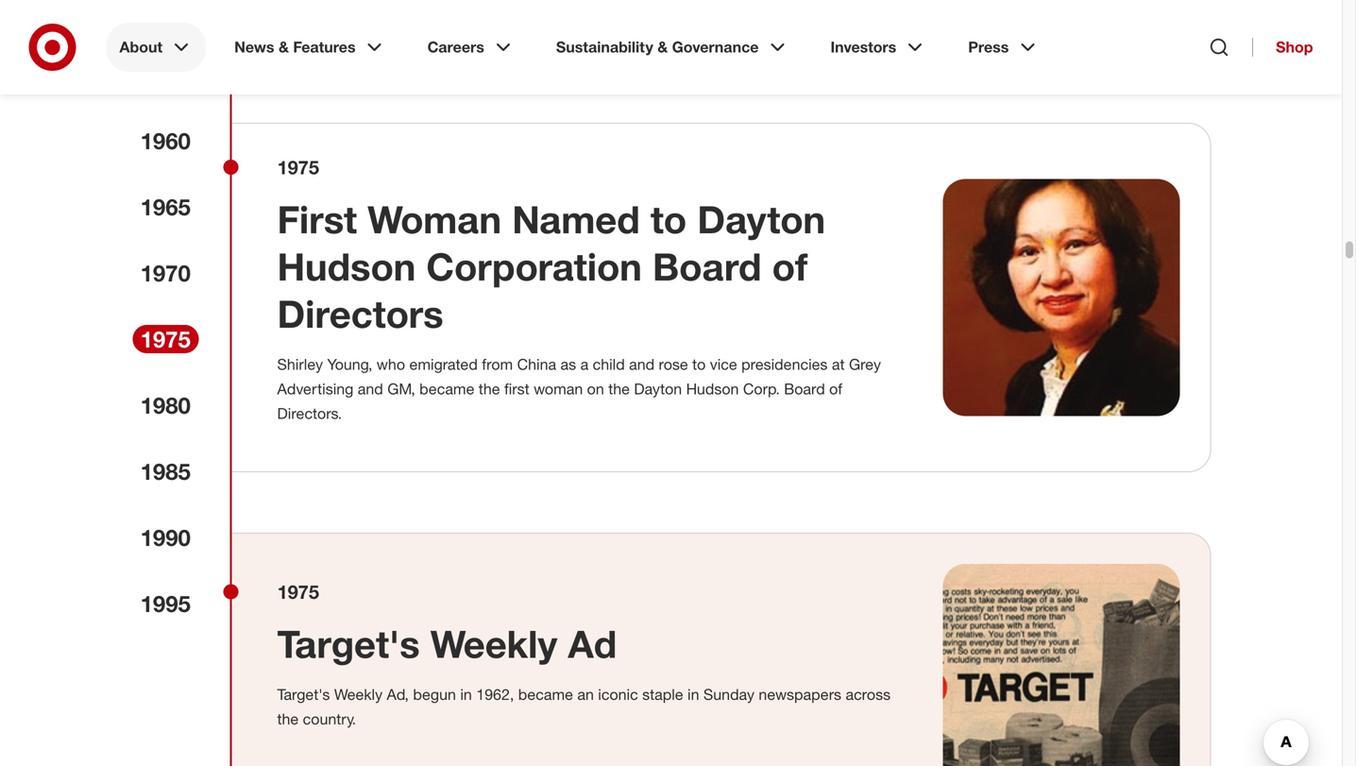 Task type: describe. For each thing, give the bounding box(es) containing it.
became inside the "shirley young, who emigrated from china as a child and rose to vice presidencies at grey advertising and gm, became the first woman on the dayton hudson corp. board of directors."
[[420, 380, 475, 398]]

1965 link
[[133, 193, 199, 221]]

staple
[[643, 685, 684, 704]]

weekly for ad,
[[334, 685, 383, 704]]

1985 link
[[133, 457, 199, 486]]

sunday
[[704, 685, 755, 704]]

first woman named to dayton hudson corporation board of directors
[[277, 196, 826, 337]]

1990
[[140, 524, 191, 551]]

corporation
[[426, 243, 642, 290]]

shirley young, who emigrated from china as a child and rose to vice presidencies at grey advertising and gm, became the first woman on the dayton hudson corp. board of directors.
[[277, 355, 881, 423]]

1960 link
[[133, 127, 199, 155]]

directors.
[[277, 404, 342, 423]]

1990 link
[[133, 523, 199, 552]]

weekly for ad
[[431, 621, 558, 667]]

iconic
[[598, 685, 638, 704]]

governance
[[672, 38, 759, 56]]

on
[[587, 380, 604, 398]]

2 horizontal spatial the
[[609, 380, 630, 398]]

as
[[561, 355, 576, 374]]

named
[[512, 196, 640, 242]]

an
[[578, 685, 594, 704]]

about link
[[106, 23, 206, 72]]

a person with dark hair image
[[943, 179, 1180, 416]]

1995
[[140, 590, 191, 617]]

1980
[[140, 392, 191, 419]]

1 in from the left
[[460, 685, 472, 704]]

became inside target's weekly ad, begun in 1962, became an iconic staple in sunday newspapers across the country.
[[518, 685, 573, 704]]

& for features
[[279, 38, 289, 56]]

china
[[517, 355, 557, 374]]

1 horizontal spatial the
[[479, 380, 500, 398]]

of inside the first woman named to dayton hudson corporation board of directors
[[772, 243, 808, 290]]

1975 for target's weekly ad
[[277, 581, 319, 603]]

1985
[[140, 458, 191, 485]]

target's for target's weekly ad, begun in 1962, became an iconic staple in sunday newspapers across the country.
[[277, 685, 330, 704]]

woman
[[534, 380, 583, 398]]

& for governance
[[658, 38, 668, 56]]

sustainability
[[556, 38, 654, 56]]

woman
[[368, 196, 502, 242]]

investors
[[831, 38, 897, 56]]

to inside the "shirley young, who emigrated from china as a child and rose to vice presidencies at grey advertising and gm, became the first woman on the dayton hudson corp. board of directors."
[[693, 355, 706, 374]]

1 vertical spatial and
[[358, 380, 383, 398]]

grey
[[849, 355, 881, 374]]

emigrated
[[409, 355, 478, 374]]

1962,
[[476, 685, 514, 704]]

first
[[277, 196, 357, 242]]

young,
[[327, 355, 373, 374]]

about
[[120, 38, 163, 56]]

shirley
[[277, 355, 323, 374]]

who
[[377, 355, 405, 374]]

dayton inside the "shirley young, who emigrated from china as a child and rose to vice presidencies at grey advertising and gm, became the first woman on the dayton hudson corp. board of directors."
[[634, 380, 682, 398]]

target's weekly ad
[[277, 621, 617, 667]]

ad
[[568, 621, 617, 667]]

target's for target's weekly ad
[[277, 621, 420, 667]]

2 in from the left
[[688, 685, 700, 704]]



Task type: vqa. For each thing, say whether or not it's contained in the screenshot.
in
yes



Task type: locate. For each thing, give the bounding box(es) containing it.
text image
[[943, 564, 1180, 766]]

news & features link
[[221, 23, 399, 72]]

in right staple on the bottom
[[688, 685, 700, 704]]

presidencies
[[742, 355, 828, 374]]

1970 link
[[133, 259, 199, 287]]

board inside the first woman named to dayton hudson corporation board of directors
[[653, 243, 762, 290]]

gm,
[[388, 380, 415, 398]]

0 horizontal spatial and
[[358, 380, 383, 398]]

hudson down vice
[[686, 380, 739, 398]]

0 horizontal spatial &
[[279, 38, 289, 56]]

the
[[479, 380, 500, 398], [609, 380, 630, 398], [277, 710, 299, 728]]

directors
[[277, 290, 444, 337]]

press link
[[955, 23, 1053, 72]]

careers link
[[414, 23, 528, 72]]

1 horizontal spatial board
[[784, 380, 825, 398]]

1 target's from the top
[[277, 621, 420, 667]]

2 target's from the top
[[277, 685, 330, 704]]

corp.
[[743, 380, 780, 398]]

rose
[[659, 355, 688, 374]]

1 horizontal spatial hudson
[[686, 380, 739, 398]]

1 vertical spatial target's
[[277, 685, 330, 704]]

dayton inside the first woman named to dayton hudson corporation board of directors
[[698, 196, 826, 242]]

0 vertical spatial hudson
[[277, 243, 416, 290]]

at
[[832, 355, 845, 374]]

investors link
[[818, 23, 940, 72]]

board
[[653, 243, 762, 290], [784, 380, 825, 398]]

1 vertical spatial became
[[518, 685, 573, 704]]

1 vertical spatial hudson
[[686, 380, 739, 398]]

the inside target's weekly ad, begun in 1962, became an iconic staple in sunday newspapers across the country.
[[277, 710, 299, 728]]

0 horizontal spatial in
[[460, 685, 472, 704]]

1 vertical spatial to
[[693, 355, 706, 374]]

target's inside target's weekly ad, begun in 1962, became an iconic staple in sunday newspapers across the country.
[[277, 685, 330, 704]]

country.
[[303, 710, 356, 728]]

weekly inside target's weekly ad, begun in 1962, became an iconic staple in sunday newspapers across the country.
[[334, 685, 383, 704]]

1980 link
[[133, 391, 199, 419]]

ad,
[[387, 685, 409, 704]]

to inside the first woman named to dayton hudson corporation board of directors
[[651, 196, 687, 242]]

0 vertical spatial became
[[420, 380, 475, 398]]

0 vertical spatial board
[[653, 243, 762, 290]]

dayton
[[698, 196, 826, 242], [634, 380, 682, 398]]

&
[[279, 38, 289, 56], [658, 38, 668, 56]]

0 horizontal spatial to
[[651, 196, 687, 242]]

and left gm,
[[358, 380, 383, 398]]

0 horizontal spatial weekly
[[334, 685, 383, 704]]

from
[[482, 355, 513, 374]]

target's up 'country.'
[[277, 685, 330, 704]]

of
[[772, 243, 808, 290], [830, 380, 843, 398]]

2 & from the left
[[658, 38, 668, 56]]

1 vertical spatial of
[[830, 380, 843, 398]]

1 horizontal spatial became
[[518, 685, 573, 704]]

became down emigrated
[[420, 380, 475, 398]]

1 & from the left
[[279, 38, 289, 56]]

across
[[846, 685, 891, 704]]

became
[[420, 380, 475, 398], [518, 685, 573, 704]]

1 vertical spatial dayton
[[634, 380, 682, 398]]

the left 'country.'
[[277, 710, 299, 728]]

1 vertical spatial 1975
[[140, 325, 191, 353]]

1975 for first woman named to dayton hudson corporation board of directors
[[277, 156, 319, 179]]

1 horizontal spatial of
[[830, 380, 843, 398]]

0 horizontal spatial became
[[420, 380, 475, 398]]

weekly
[[431, 621, 558, 667], [334, 685, 383, 704]]

in left 1962,
[[460, 685, 472, 704]]

0 vertical spatial target's
[[277, 621, 420, 667]]

0 horizontal spatial of
[[772, 243, 808, 290]]

0 vertical spatial of
[[772, 243, 808, 290]]

careers
[[428, 38, 484, 56]]

1970
[[140, 259, 191, 287]]

a
[[581, 355, 589, 374]]

1 horizontal spatial to
[[693, 355, 706, 374]]

child
[[593, 355, 625, 374]]

0 vertical spatial to
[[651, 196, 687, 242]]

shop link
[[1253, 38, 1314, 57]]

begun
[[413, 685, 456, 704]]

sustainability & governance
[[556, 38, 759, 56]]

0 horizontal spatial board
[[653, 243, 762, 290]]

advertising
[[277, 380, 354, 398]]

in
[[460, 685, 472, 704], [688, 685, 700, 704]]

& right news
[[279, 38, 289, 56]]

news & features
[[234, 38, 356, 56]]

the down from on the top of the page
[[479, 380, 500, 398]]

hudson up directors
[[277, 243, 416, 290]]

1975
[[277, 156, 319, 179], [140, 325, 191, 353], [277, 581, 319, 603]]

0 vertical spatial weekly
[[431, 621, 558, 667]]

1 horizontal spatial weekly
[[431, 621, 558, 667]]

and
[[629, 355, 655, 374], [358, 380, 383, 398]]

1 vertical spatial weekly
[[334, 685, 383, 704]]

1 horizontal spatial dayton
[[698, 196, 826, 242]]

0 horizontal spatial dayton
[[634, 380, 682, 398]]

to right named
[[651, 196, 687, 242]]

1 horizontal spatial &
[[658, 38, 668, 56]]

became left an
[[518, 685, 573, 704]]

0 horizontal spatial the
[[277, 710, 299, 728]]

1 horizontal spatial and
[[629, 355, 655, 374]]

target's weekly ad, begun in 1962, became an iconic staple in sunday newspapers across the country.
[[277, 685, 891, 728]]

features
[[293, 38, 356, 56]]

hudson inside the "shirley young, who emigrated from china as a child and rose to vice presidencies at grey advertising and gm, became the first woman on the dayton hudson corp. board of directors."
[[686, 380, 739, 398]]

1960
[[140, 127, 191, 154]]

vice
[[710, 355, 738, 374]]

and left rose at top
[[629, 355, 655, 374]]

0 vertical spatial and
[[629, 355, 655, 374]]

1995 link
[[133, 589, 199, 618]]

newspapers
[[759, 685, 842, 704]]

hudson
[[277, 243, 416, 290], [686, 380, 739, 398]]

first
[[504, 380, 530, 398]]

1 vertical spatial board
[[784, 380, 825, 398]]

1975 link
[[133, 325, 199, 353]]

1965
[[140, 193, 191, 221]]

shop
[[1276, 38, 1314, 56]]

0 horizontal spatial hudson
[[277, 243, 416, 290]]

0 vertical spatial dayton
[[698, 196, 826, 242]]

to
[[651, 196, 687, 242], [693, 355, 706, 374]]

& left the governance
[[658, 38, 668, 56]]

1 horizontal spatial in
[[688, 685, 700, 704]]

weekly up 'country.'
[[334, 685, 383, 704]]

of inside the "shirley young, who emigrated from china as a child and rose to vice presidencies at grey advertising and gm, became the first woman on the dayton hudson corp. board of directors."
[[830, 380, 843, 398]]

the right on
[[609, 380, 630, 398]]

sustainability & governance link
[[543, 23, 802, 72]]

2 vertical spatial 1975
[[277, 581, 319, 603]]

target's up ad,
[[277, 621, 420, 667]]

target's
[[277, 621, 420, 667], [277, 685, 330, 704]]

hudson inside the first woman named to dayton hudson corporation board of directors
[[277, 243, 416, 290]]

weekly up 1962,
[[431, 621, 558, 667]]

press
[[969, 38, 1009, 56]]

board inside the "shirley young, who emigrated from china as a child and rose to vice presidencies at grey advertising and gm, became the first woman on the dayton hudson corp. board of directors."
[[784, 380, 825, 398]]

news
[[234, 38, 274, 56]]

0 vertical spatial 1975
[[277, 156, 319, 179]]

to left vice
[[693, 355, 706, 374]]



